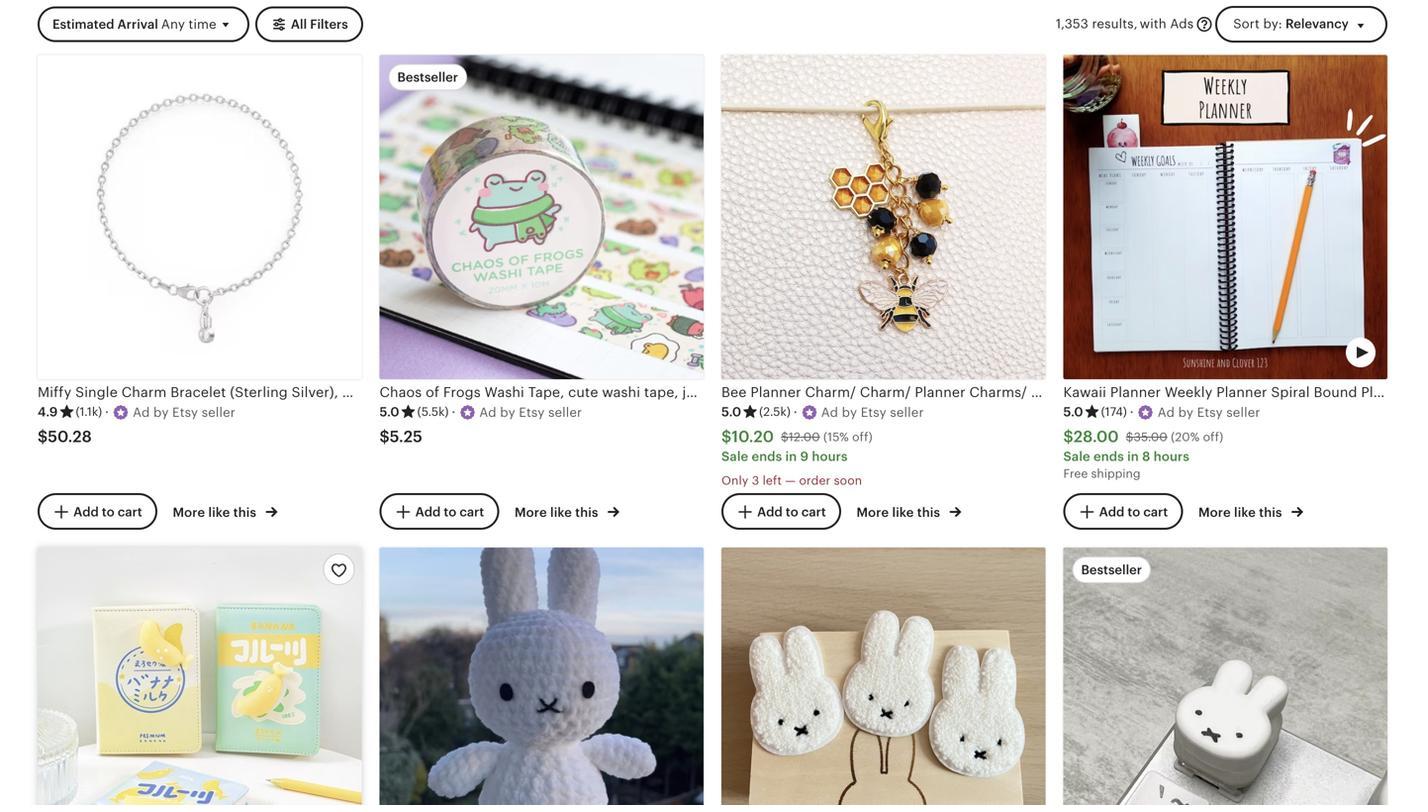 Task type: locate. For each thing, give the bounding box(es) containing it.
add to cart down —
[[758, 504, 827, 519]]

1 horizontal spatial 5.0
[[722, 405, 742, 420]]

35.00
[[1134, 430, 1168, 444]]

more like this link for (2.5k)
[[857, 501, 962, 521]]

more like this link
[[173, 501, 278, 521], [515, 501, 620, 521], [857, 501, 962, 521], [1199, 501, 1304, 521]]

1 more like this link from the left
[[173, 501, 278, 521]]

3 add from the left
[[758, 504, 783, 519]]

2 ends from the left
[[1094, 449, 1125, 464]]

1 more from the left
[[173, 505, 205, 520]]

(20%
[[1172, 430, 1201, 444]]

0 vertical spatial product video element
[[1064, 55, 1388, 379]]

5.0
[[380, 405, 400, 420], [722, 405, 742, 420], [1064, 405, 1084, 420]]

estimated arrival any time
[[52, 17, 217, 32]]

4 add from the left
[[1100, 504, 1125, 519]]

ends inside $ 28.00 $ 35.00 (20% off) sale ends in 8 hours free shipping
[[1094, 449, 1125, 464]]

3 like from the left
[[893, 505, 914, 520]]

miffy keycap | cartoon collection | 3d printed keyboard accessory & gifts image
[[1064, 548, 1388, 805]]

3 more like this from the left
[[857, 505, 944, 520]]

3 cart from the left
[[802, 504, 827, 519]]

add to cart button for (174)
[[1064, 493, 1184, 530]]

2 to from the left
[[444, 504, 457, 519]]

like for (174)
[[1235, 505, 1257, 520]]

10.20
[[732, 428, 774, 445]]

to for (1.1k)
[[102, 504, 115, 519]]

· for (174)
[[1131, 405, 1134, 420]]

1 add to cart from the left
[[73, 504, 142, 519]]

1 hours from the left
[[812, 449, 848, 464]]

3 to from the left
[[786, 504, 799, 519]]

5.25
[[390, 428, 423, 445]]

add to cart button down shipping
[[1064, 493, 1184, 530]]

add down left
[[758, 504, 783, 519]]

more
[[173, 505, 205, 520], [515, 505, 547, 520], [857, 505, 889, 520], [1199, 505, 1232, 520]]

1 to from the left
[[102, 504, 115, 519]]

1 horizontal spatial off)
[[1204, 430, 1224, 444]]

bestseller
[[398, 70, 458, 84], [1082, 563, 1143, 577]]

$ 10.20 $ 12.00 (15% off) sale ends in 9 hours only 3 left — order soon
[[722, 428, 873, 487]]

in
[[786, 449, 798, 464], [1128, 449, 1140, 464]]

add for (5.5k)
[[416, 504, 441, 519]]

only
[[722, 474, 749, 487]]

off) right (15%
[[853, 430, 873, 444]]

this
[[233, 505, 257, 520], [576, 505, 599, 520], [918, 505, 941, 520], [1260, 505, 1283, 520]]

ends up shipping
[[1094, 449, 1125, 464]]

free
[[1064, 467, 1089, 480]]

cart for (174)
[[1144, 504, 1169, 519]]

1 add from the left
[[73, 504, 99, 519]]

1 sale from the left
[[722, 449, 749, 464]]

2 · from the left
[[452, 405, 456, 420]]

2 like from the left
[[551, 505, 572, 520]]

in left 8
[[1128, 449, 1140, 464]]

4 cart from the left
[[1144, 504, 1169, 519]]

3 more like this link from the left
[[857, 501, 962, 521]]

$ 28.00 $ 35.00 (20% off) sale ends in 8 hours free shipping
[[1064, 428, 1224, 480]]

1 like from the left
[[208, 505, 230, 520]]

0 horizontal spatial hours
[[812, 449, 848, 464]]

miffy patch | cute miffy iron on patch | bundle 2 pieces | rabbit patch image
[[722, 548, 1046, 805]]

1 horizontal spatial bestseller
[[1082, 563, 1143, 577]]

· right (5.5k)
[[452, 405, 456, 420]]

sale up only
[[722, 449, 749, 464]]

3 more from the left
[[857, 505, 889, 520]]

cart
[[118, 504, 142, 519], [460, 504, 485, 519], [802, 504, 827, 519], [1144, 504, 1169, 519]]

add down the 5.25
[[416, 504, 441, 519]]

1 product video element from the top
[[1064, 55, 1388, 379]]

to for (174)
[[1128, 504, 1141, 519]]

sale
[[722, 449, 749, 464], [1064, 449, 1091, 464]]

· right (2.5k)
[[794, 405, 798, 420]]

4 more from the left
[[1199, 505, 1232, 520]]

more like this link for (5.5k)
[[515, 501, 620, 521]]

0 horizontal spatial ends
[[752, 449, 783, 464]]

5.0 up '10.20'
[[722, 405, 742, 420]]

1 off) from the left
[[853, 430, 873, 444]]

more for (174)
[[1199, 505, 1232, 520]]

—
[[786, 474, 796, 487]]

· right (174)
[[1131, 405, 1134, 420]]

sale up 'free'
[[1064, 449, 1091, 464]]

1 horizontal spatial ends
[[1094, 449, 1125, 464]]

1 horizontal spatial in
[[1128, 449, 1140, 464]]

soon
[[834, 474, 863, 487]]

kawaii planner weekly planner spiral bound planner undated planner minimalist planner meal planner monthly planner 2024 planner cute planner image
[[1064, 55, 1388, 379]]

0 vertical spatial bestseller
[[398, 70, 458, 84]]

hours
[[812, 449, 848, 464], [1154, 449, 1190, 464]]

2 hours from the left
[[1154, 449, 1190, 464]]

1 horizontal spatial sale
[[1064, 449, 1091, 464]]

more like this for (2.5k)
[[857, 505, 944, 520]]

off)
[[853, 430, 873, 444], [1204, 430, 1224, 444]]

ends inside "$ 10.20 $ 12.00 (15% off) sale ends in 9 hours only 3 left — order soon"
[[752, 449, 783, 464]]

ends
[[752, 449, 783, 464], [1094, 449, 1125, 464]]

2 add to cart from the left
[[416, 504, 485, 519]]

· for (2.5k)
[[794, 405, 798, 420]]

add to cart down the 5.25
[[416, 504, 485, 519]]

bee planner charm/ charm/ planner charms/ travelers notebook charms/ planner charm for tn/ chunky planner charm. image
[[722, 55, 1046, 379]]

product video element for kawaii planner weekly planner spiral bound planner undated planner minimalist planner meal planner monthly planner 2024 planner cute planner image
[[1064, 55, 1388, 379]]

$ 50.28
[[38, 428, 92, 445]]

2 sale from the left
[[1064, 449, 1091, 464]]

4 more like this from the left
[[1199, 505, 1286, 520]]

off) inside "$ 10.20 $ 12.00 (15% off) sale ends in 9 hours only 3 left — order soon"
[[853, 430, 873, 444]]

more like this
[[173, 505, 260, 520], [515, 505, 602, 520], [857, 505, 944, 520], [1199, 505, 1286, 520]]

add for (1.1k)
[[73, 504, 99, 519]]

ends for 10.20
[[752, 449, 783, 464]]

like
[[208, 505, 230, 520], [551, 505, 572, 520], [893, 505, 914, 520], [1235, 505, 1257, 520]]

add down shipping
[[1100, 504, 1125, 519]]

add to cart for (2.5k)
[[758, 504, 827, 519]]

relevancy
[[1286, 17, 1350, 31]]

1 horizontal spatial hours
[[1154, 449, 1190, 464]]

0 horizontal spatial in
[[786, 449, 798, 464]]

1 more like this from the left
[[173, 505, 260, 520]]

1 add to cart button from the left
[[38, 493, 157, 530]]

2 off) from the left
[[1204, 430, 1224, 444]]

off) inside $ 28.00 $ 35.00 (20% off) sale ends in 8 hours free shipping
[[1204, 430, 1224, 444]]

4 add to cart from the left
[[1100, 504, 1169, 519]]

0 horizontal spatial 5.0
[[380, 405, 400, 420]]

sort
[[1234, 17, 1261, 31]]

hours down (15%
[[812, 449, 848, 464]]

add down 50.28
[[73, 504, 99, 519]]

add for (174)
[[1100, 504, 1125, 519]]

50.28
[[48, 428, 92, 445]]

more for (1.1k)
[[173, 505, 205, 520]]

add to cart button down the 5.25
[[380, 493, 499, 530]]

(2.5k)
[[760, 405, 791, 418]]

add to cart for (1.1k)
[[73, 504, 142, 519]]

hours inside "$ 10.20 $ 12.00 (15% off) sale ends in 9 hours only 3 left — order soon"
[[812, 449, 848, 464]]

add to cart button down 50.28
[[38, 493, 157, 530]]

4.9
[[38, 405, 58, 420]]

2 more like this from the left
[[515, 505, 602, 520]]

more like this for (1.1k)
[[173, 505, 260, 520]]

add to cart for (174)
[[1100, 504, 1169, 519]]

· right (1.1k)
[[105, 405, 109, 420]]

(15%
[[824, 430, 849, 444]]

2 horizontal spatial 5.0
[[1064, 405, 1084, 420]]

2 add from the left
[[416, 504, 441, 519]]

4 · from the left
[[1131, 405, 1134, 420]]

1 vertical spatial bestseller
[[1082, 563, 1143, 577]]

1 this from the left
[[233, 505, 257, 520]]

chaos of frogs washi tape, cute washi tape, journaling tape, frog washi tape, stationery tape, cute frogs, japanese washi tape, kawaii art image
[[380, 55, 704, 379]]

estimated
[[52, 17, 114, 32]]

0 horizontal spatial sale
[[722, 449, 749, 464]]

all filters button
[[255, 7, 363, 42]]

4 to from the left
[[1128, 504, 1141, 519]]

ends down '10.20'
[[752, 449, 783, 464]]

2 add to cart button from the left
[[380, 493, 499, 530]]

3 add to cart button from the left
[[722, 493, 841, 530]]

4 like from the left
[[1235, 505, 1257, 520]]

0 horizontal spatial bestseller
[[398, 70, 458, 84]]

more like this link for (1.1k)
[[173, 501, 278, 521]]

2 more from the left
[[515, 505, 547, 520]]

all
[[291, 17, 307, 32]]

arrival
[[117, 17, 158, 32]]

off) right (20% at the right
[[1204, 430, 1224, 444]]

add to cart down shipping
[[1100, 504, 1169, 519]]

1 in from the left
[[786, 449, 798, 464]]

in left 9
[[786, 449, 798, 464]]

1 cart from the left
[[118, 504, 142, 519]]

2 5.0 from the left
[[722, 405, 742, 420]]

4 add to cart button from the left
[[1064, 493, 1184, 530]]

more like this for (5.5k)
[[515, 505, 602, 520]]

in inside "$ 10.20 $ 12.00 (15% off) sale ends in 9 hours only 3 left — order soon"
[[786, 449, 798, 464]]

1 vertical spatial product video element
[[1064, 548, 1388, 805]]

3 · from the left
[[794, 405, 798, 420]]

add to cart
[[73, 504, 142, 519], [416, 504, 485, 519], [758, 504, 827, 519], [1100, 504, 1169, 519]]

add to cart button down left
[[722, 493, 841, 530]]

add to cart button
[[38, 493, 157, 530], [380, 493, 499, 530], [722, 493, 841, 530], [1064, 493, 1184, 530]]

1 ends from the left
[[752, 449, 783, 464]]

hours inside $ 28.00 $ 35.00 (20% off) sale ends in 8 hours free shipping
[[1154, 449, 1190, 464]]

2 cart from the left
[[460, 504, 485, 519]]

0 horizontal spatial off)
[[853, 430, 873, 444]]

add to cart button for (5.5k)
[[380, 493, 499, 530]]

3 5.0 from the left
[[1064, 405, 1084, 420]]

add to cart down 50.28
[[73, 504, 142, 519]]

more like this link for (174)
[[1199, 501, 1304, 521]]

by:
[[1264, 17, 1283, 31]]

2 in from the left
[[1128, 449, 1140, 464]]

1 · from the left
[[105, 405, 109, 420]]

add for (2.5k)
[[758, 504, 783, 519]]

add
[[73, 504, 99, 519], [416, 504, 441, 519], [758, 504, 783, 519], [1100, 504, 1125, 519]]

hours down (20% at the right
[[1154, 449, 1190, 464]]

$ for 10.20
[[722, 428, 732, 445]]

3 add to cart from the left
[[758, 504, 827, 519]]

(174)
[[1102, 405, 1128, 418]]

2 product video element from the top
[[1064, 548, 1388, 805]]

cart for (1.1k)
[[118, 504, 142, 519]]

4 more like this link from the left
[[1199, 501, 1304, 521]]

cart for (5.5k)
[[460, 504, 485, 519]]

5.0 up $ 5.25
[[380, 405, 400, 420]]

to
[[102, 504, 115, 519], [444, 504, 457, 519], [786, 504, 799, 519], [1128, 504, 1141, 519]]

2 this from the left
[[576, 505, 599, 520]]

5.0 up 28.00
[[1064, 405, 1084, 420]]

2 more like this link from the left
[[515, 501, 620, 521]]

4 this from the left
[[1260, 505, 1283, 520]]

ends for 28.00
[[1094, 449, 1125, 464]]

like for (2.5k)
[[893, 505, 914, 520]]

3 this from the left
[[918, 505, 941, 520]]

$
[[38, 428, 48, 445], [380, 428, 390, 445], [722, 428, 732, 445], [1064, 428, 1074, 445], [781, 430, 789, 444], [1127, 430, 1134, 444]]

8
[[1143, 449, 1151, 464]]

sale inside $ 28.00 $ 35.00 (20% off) sale ends in 8 hours free shipping
[[1064, 449, 1091, 464]]

in inside $ 28.00 $ 35.00 (20% off) sale ends in 8 hours free shipping
[[1128, 449, 1140, 464]]

product video element
[[1064, 55, 1388, 379], [1064, 548, 1388, 805]]

· for (1.1k)
[[105, 405, 109, 420]]

sale inside "$ 10.20 $ 12.00 (15% off) sale ends in 9 hours only 3 left — order soon"
[[722, 449, 749, 464]]

this for (2.5k)
[[918, 505, 941, 520]]

·
[[105, 405, 109, 420], [452, 405, 456, 420], [794, 405, 798, 420], [1131, 405, 1134, 420]]



Task type: vqa. For each thing, say whether or not it's contained in the screenshot.
(20%
yes



Task type: describe. For each thing, give the bounding box(es) containing it.
hours for 10.20
[[812, 449, 848, 464]]

more for (2.5k)
[[857, 505, 889, 520]]

results,
[[1093, 17, 1138, 31]]

like for (5.5k)
[[551, 505, 572, 520]]

shipping
[[1092, 467, 1141, 480]]

· for (5.5k)
[[452, 405, 456, 420]]

bestseller link
[[1064, 548, 1388, 805]]

3
[[752, 474, 760, 487]]

with
[[1140, 17, 1167, 31]]

this for (1.1k)
[[233, 505, 257, 520]]

$ for 28.00
[[1064, 428, 1074, 445]]

to for (2.5k)
[[786, 504, 799, 519]]

sale for 28.00
[[1064, 449, 1091, 464]]

bestseller inside bestseller link
[[1082, 563, 1143, 577]]

5.0 for 10.20
[[722, 405, 742, 420]]

$ for 5.25
[[380, 428, 390, 445]]

sort by: relevancy
[[1234, 17, 1350, 31]]

hours for 28.00
[[1154, 449, 1190, 464]]

this for (174)
[[1260, 505, 1283, 520]]

like for (1.1k)
[[208, 505, 230, 520]]

any
[[161, 17, 185, 32]]

$ 5.25
[[380, 428, 423, 445]]

miffy single charm bracelet (sterling silver), rabbit charm bracelet, gifts for her, christmas gift image
[[38, 55, 362, 379]]

28.00
[[1074, 428, 1120, 445]]

order
[[800, 474, 831, 487]]

in for 28.00
[[1128, 449, 1140, 464]]

bunny rabbit miffy inspired amigurumi crochet pattern [pdf pattern only] image
[[380, 548, 704, 805]]

more for (5.5k)
[[515, 505, 547, 520]]

9
[[801, 449, 809, 464]]

in for 10.20
[[786, 449, 798, 464]]

more like this for (174)
[[1199, 505, 1286, 520]]

ads
[[1171, 17, 1194, 31]]

product video element for 'miffy keycap | cartoon collection | 3d printed keyboard accessory & gifts' "image"
[[1064, 548, 1388, 805]]

12.00
[[789, 430, 821, 444]]

add to cart for (5.5k)
[[416, 504, 485, 519]]

this for (5.5k)
[[576, 505, 599, 520]]

off) for 10.20
[[853, 430, 873, 444]]

to for (5.5k)
[[444, 504, 457, 519]]

cute banana planner with soft decompressed silicone banana- soft leather cover - 224 pages - a6 notebooks  - diy journal image
[[38, 548, 362, 805]]

add to cart button for (2.5k)
[[722, 493, 841, 530]]

(1.1k)
[[76, 405, 102, 418]]

$ for 50.28
[[38, 428, 48, 445]]

5.0 for 28.00
[[1064, 405, 1084, 420]]

add to cart button for (1.1k)
[[38, 493, 157, 530]]

left
[[763, 474, 782, 487]]

1,353 results,
[[1056, 17, 1138, 31]]

sale for 10.20
[[722, 449, 749, 464]]

1,353
[[1056, 17, 1089, 31]]

cart for (2.5k)
[[802, 504, 827, 519]]

1 5.0 from the left
[[380, 405, 400, 420]]

with ads
[[1140, 17, 1194, 31]]

(5.5k)
[[418, 405, 449, 418]]

off) for 28.00
[[1204, 430, 1224, 444]]

all filters
[[291, 17, 348, 32]]

filters
[[310, 17, 348, 32]]

time
[[189, 17, 217, 32]]



